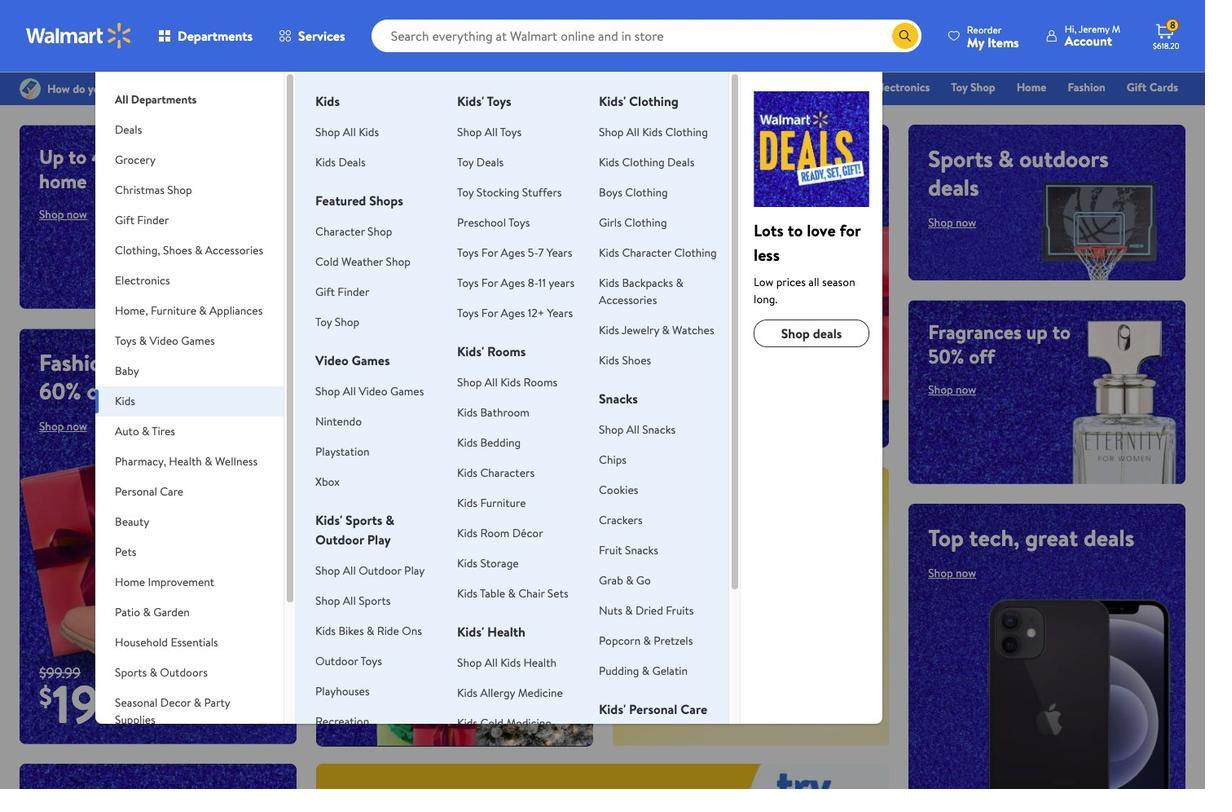 Task type: vqa. For each thing, say whether or not it's contained in the screenshot.
Shop All Kids
yes



Task type: locate. For each thing, give the bounding box(es) containing it.
& left decor
[[386, 511, 395, 529]]

long.
[[754, 291, 778, 307]]

home link
[[1010, 78, 1055, 96]]

1 vertical spatial 50%
[[388, 485, 424, 513]]

0 horizontal spatial home
[[115, 574, 145, 590]]

kids up kids allergy medicine link
[[501, 655, 521, 671]]

pets
[[115, 544, 136, 560]]

home inside dropdown button
[[115, 574, 145, 590]]

play inside kids' sports & outdoor play
[[367, 531, 391, 549]]

0 horizontal spatial christmas
[[115, 182, 165, 198]]

personal up beauty
[[115, 483, 157, 500]]

now down the sports & outdoors deals on the right top
[[956, 214, 977, 231]]

& left the 'go' in the right of the page
[[626, 572, 634, 589]]

0 horizontal spatial christmas shop
[[115, 182, 192, 198]]

0 horizontal spatial 50%
[[388, 485, 424, 513]]

0 horizontal spatial all
[[660, 528, 671, 544]]

all for snacks
[[627, 422, 640, 438]]

grocery button
[[95, 145, 284, 175]]

beauty
[[115, 514, 149, 530]]

table
[[480, 585, 506, 602]]

patio
[[115, 604, 140, 620]]

shop now link for up to 50% off seasonal decor
[[336, 548, 384, 565]]

shop now link for top tech, great deals
[[929, 565, 977, 581]]

kids for kids deals
[[316, 154, 336, 170]]

clothing for kids clothing deals
[[622, 154, 665, 170]]

1 horizontal spatial deals
[[929, 171, 980, 203]]

0 vertical spatial care
[[160, 483, 184, 500]]

ages for 8-
[[501, 275, 525, 291]]

3 ages from the top
[[501, 305, 525, 321]]

clothing up the 'kids character clothing' link
[[625, 214, 667, 231]]

1 vertical spatial electronics
[[115, 272, 170, 289]]

stuffers
[[522, 184, 562, 201]]

kids backpacks & accessories
[[599, 275, 684, 308]]

1 vertical spatial grocery
[[115, 152, 156, 168]]

kids allergy medicine link
[[457, 685, 563, 701]]

shop now link for fashion gifts up to 60% off
[[39, 418, 87, 434]]

boys
[[599, 184, 623, 201]]

kids left storage
[[457, 555, 478, 572]]

& left the "pretzels"
[[644, 633, 651, 649]]

1 vertical spatial play
[[404, 563, 425, 579]]

love
[[807, 219, 836, 241]]

1 horizontal spatial toy shop link
[[944, 78, 1003, 96]]

shop now for sports & outdoors deals
[[929, 214, 977, 231]]

all up chips on the bottom
[[627, 422, 640, 438]]

christmas shop inside dropdown button
[[115, 182, 192, 198]]

0 vertical spatial gift finder
[[700, 79, 755, 95]]

shop all toys link
[[457, 124, 522, 140]]

health
[[169, 453, 202, 470], [488, 623, 526, 641], [524, 655, 557, 671]]

1 horizontal spatial finder
[[338, 284, 370, 300]]

kids room décor link
[[457, 525, 543, 541]]

to inside "up to 40% off home"
[[68, 143, 87, 170]]

now for fashion gifts up to 60% off
[[67, 418, 87, 434]]

gift finder inside gift finder dropdown button
[[115, 212, 169, 228]]

1 horizontal spatial gift finder
[[316, 284, 370, 300]]

outdoor up playhouses
[[316, 653, 358, 669]]

& up 'shop all kids clothing' 'link'
[[619, 79, 627, 95]]

up inside "up to 40% off home"
[[39, 143, 64, 170]]

0 horizontal spatial deals
[[813, 324, 842, 342]]

kids for kids bedding
[[457, 435, 478, 451]]

kids left bedding
[[457, 435, 478, 451]]

1 vertical spatial accessories
[[599, 292, 657, 308]]

reorder
[[968, 22, 1002, 36]]

grocery for grocery & essentials
[[577, 79, 617, 95]]

kids table & chair sets link
[[457, 585, 569, 602]]

0 horizontal spatial up
[[172, 346, 197, 378]]

1 vertical spatial gift finder link
[[316, 284, 370, 300]]

finder inside dropdown button
[[137, 212, 169, 228]]

toy stocking stuffers
[[457, 184, 562, 201]]

gift
[[700, 79, 720, 95], [1127, 79, 1147, 95], [115, 212, 135, 228], [316, 284, 335, 300]]

gift up shop all kids clothing
[[700, 79, 720, 95]]

health inside dropdown button
[[169, 453, 202, 470]]

video for &
[[150, 333, 178, 349]]

1 horizontal spatial electronics
[[875, 79, 930, 95]]

2 vertical spatial gift finder
[[316, 284, 370, 300]]

fashion up one debit link
[[1068, 79, 1106, 95]]

shoes down jewelry
[[622, 352, 652, 369]]

xbox link
[[316, 474, 340, 490]]

2 for from the top
[[482, 275, 498, 291]]

kids deals link
[[316, 154, 366, 170]]

gifts
[[120, 346, 166, 378]]

0 vertical spatial all
[[809, 274, 820, 290]]

accessories for clothing, shoes & accessories
[[205, 242, 263, 258]]

all
[[115, 91, 128, 108], [343, 124, 356, 140], [485, 124, 498, 140], [627, 124, 640, 140], [485, 374, 498, 391], [343, 383, 356, 399], [627, 422, 640, 438], [343, 563, 356, 579], [343, 593, 356, 609], [485, 655, 498, 671]]

1 vertical spatial christmas
[[115, 182, 165, 198]]

2 ages from the top
[[501, 275, 525, 291]]

essentials up 'shop all kids clothing' 'link'
[[630, 79, 678, 95]]

kids down kids characters
[[457, 495, 478, 511]]

was dollar $99.99, now dollar 19.99 group
[[20, 663, 126, 744]]

crackers
[[599, 512, 643, 528]]

shop now for fashion gifts up to 60% off
[[39, 418, 87, 434]]

40%
[[91, 143, 129, 170]]

0 horizontal spatial care
[[160, 483, 184, 500]]

one
[[1054, 102, 1078, 118]]

0 vertical spatial health
[[169, 453, 202, 470]]

& left ride
[[367, 623, 374, 639]]

ages left 8-
[[501, 275, 525, 291]]

xbox
[[316, 474, 340, 490]]

kids bathroom
[[457, 404, 530, 421]]

care
[[160, 483, 184, 500], [681, 700, 708, 718]]

departments inside "link"
[[131, 91, 197, 108]]

1 vertical spatial care
[[681, 700, 708, 718]]

kids up 'auto'
[[115, 393, 135, 409]]

toys down preschool at top
[[457, 245, 479, 261]]

kids for kids bikes & ride ons
[[316, 623, 336, 639]]

toys for ages 5-7 years link
[[457, 245, 573, 261]]

all for kids' sports & outdoor play
[[343, 563, 356, 579]]

0 vertical spatial for
[[482, 245, 498, 261]]

1 for from the top
[[482, 245, 498, 261]]

ages left 5-
[[501, 245, 525, 261]]

0 horizontal spatial fashion
[[39, 346, 115, 378]]

1 horizontal spatial essentials
[[630, 79, 678, 95]]

up for up to 65% off
[[632, 485, 661, 517]]

toy shop link
[[944, 78, 1003, 96], [316, 314, 360, 330]]

featured
[[316, 192, 366, 210]]

games for &
[[181, 333, 215, 349]]

0 horizontal spatial accessories
[[205, 242, 263, 258]]

kids bikes & ride ons
[[316, 623, 422, 639]]

video down video games
[[359, 383, 388, 399]]

1 vertical spatial character
[[622, 245, 672, 261]]

medicine down kids allergy medicine link
[[507, 715, 552, 731]]

furniture up toys & video games
[[151, 302, 196, 319]]

grocery down search search field
[[577, 79, 617, 95]]

fashion inside fashion gifts up to 60% off
[[39, 346, 115, 378]]

all up shop all sports
[[343, 563, 356, 579]]

0 vertical spatial years
[[547, 245, 573, 261]]

now down 60%
[[67, 418, 87, 434]]

sports up shop all outdoor play
[[346, 511, 383, 529]]

christmas
[[776, 79, 826, 95], [115, 182, 165, 198]]

0 vertical spatial medicine
[[518, 685, 563, 701]]

essentials inside dropdown button
[[171, 634, 218, 651]]

clothing for boys clothing
[[626, 184, 668, 201]]

hi,
[[1065, 22, 1077, 36]]

home for home
[[1017, 79, 1047, 95]]

shop inside dropdown button
[[167, 182, 192, 198]]

for for toys for ages 8-11 years
[[482, 275, 498, 291]]

1 vertical spatial gift finder
[[115, 212, 169, 228]]

ages left the 12+
[[501, 305, 525, 321]]

games for all
[[390, 383, 424, 399]]

kids for kids allergy medicine
[[457, 685, 478, 701]]

toys up kids' rooms
[[457, 305, 479, 321]]

shop deals
[[782, 324, 842, 342]]

shop all video games
[[316, 383, 424, 399]]

shop now link for sports & outdoors deals
[[929, 214, 977, 231]]

1 horizontal spatial up
[[336, 485, 360, 513]]

for down toys for ages 5-7 years
[[482, 275, 498, 291]]

all up 'kids deals' link
[[343, 124, 356, 140]]

kids image
[[754, 91, 870, 207]]

to for up to 65% off
[[666, 485, 688, 517]]

gift up clothing,
[[115, 212, 135, 228]]

1 horizontal spatial up
[[1027, 318, 1048, 346]]

to inside fragrances up to 50% off
[[1053, 318, 1071, 346]]

now for fragrances up to 50% off
[[956, 382, 977, 398]]

toy down shop all toys
[[457, 154, 474, 170]]

kids inside dropdown button
[[115, 393, 135, 409]]

household
[[115, 634, 168, 651]]

for for toys for ages 5-7 years
[[482, 245, 498, 261]]

shop all kids health link
[[457, 655, 557, 671]]

kids' down table
[[457, 623, 484, 641]]

1 horizontal spatial home
[[1017, 79, 1047, 95]]

1 vertical spatial home
[[115, 574, 145, 590]]

0 horizontal spatial gift finder link
[[316, 284, 370, 300]]

clothing,
[[115, 242, 160, 258]]

kids' for kids' rooms
[[457, 342, 484, 360]]

deals inside the sports & outdoors deals
[[929, 171, 980, 203]]

5-
[[528, 245, 538, 261]]

1 vertical spatial personal
[[629, 700, 678, 718]]

christmas shop link
[[768, 78, 861, 96]]

0 vertical spatial fashion
[[1068, 79, 1106, 95]]

1 ages from the top
[[501, 245, 525, 261]]

0 vertical spatial christmas
[[776, 79, 826, 95]]

gift cards registry
[[991, 79, 1179, 118]]

grab
[[599, 572, 624, 589]]

kids up boys
[[599, 154, 620, 170]]

garden
[[153, 604, 190, 620]]

care down gelatin
[[681, 700, 708, 718]]

0 vertical spatial deals
[[929, 171, 980, 203]]

bikes
[[339, 623, 364, 639]]

deals inside dropdown button
[[115, 121, 142, 138]]

2 horizontal spatial deals
[[1084, 522, 1135, 554]]

toys for ages 12+ years
[[457, 305, 573, 321]]

medicine right allergy
[[518, 685, 563, 701]]

up left 40%
[[39, 143, 64, 170]]

appliances
[[210, 302, 263, 319]]

furniture inside dropdown button
[[151, 302, 196, 319]]

christmas for christmas shop dropdown button
[[115, 182, 165, 198]]

1 horizontal spatial toy shop
[[952, 79, 996, 95]]

kids for kids cold medicine
[[457, 715, 478, 731]]

& inside the sports & outdoors deals
[[999, 143, 1014, 174]]

kids' up shop all kids rooms link
[[457, 342, 484, 360]]

1 horizontal spatial video
[[316, 351, 349, 369]]

accessories down gift finder dropdown button
[[205, 242, 263, 258]]

all down kids' toys
[[485, 124, 498, 140]]

sports up 'seasonal'
[[115, 664, 147, 681]]

1 horizontal spatial furniture
[[481, 495, 526, 511]]

video inside dropdown button
[[150, 333, 178, 349]]

toy shop inside 'link'
[[952, 79, 996, 95]]

shop
[[829, 79, 854, 95], [971, 79, 996, 95], [316, 124, 340, 140], [457, 124, 482, 140], [599, 124, 624, 140], [167, 182, 192, 198], [39, 206, 64, 223], [929, 214, 954, 231], [368, 223, 393, 240], [386, 254, 411, 270], [335, 314, 360, 330], [782, 324, 810, 342], [457, 374, 482, 391], [929, 382, 954, 398], [316, 383, 340, 399], [355, 398, 388, 418], [39, 418, 64, 434], [599, 422, 624, 438], [632, 528, 657, 544], [336, 548, 360, 565], [316, 563, 340, 579], [929, 565, 954, 581], [316, 593, 340, 609], [457, 655, 482, 671]]

0 horizontal spatial up
[[39, 143, 64, 170]]

furniture for home,
[[151, 302, 196, 319]]

now down top at the bottom right
[[956, 565, 977, 581]]

kids
[[316, 92, 340, 110], [359, 124, 379, 140], [643, 124, 663, 140], [316, 154, 336, 170], [599, 154, 620, 170], [599, 245, 620, 261], [599, 275, 620, 291], [599, 322, 620, 338], [599, 352, 620, 369], [501, 374, 521, 391], [115, 393, 135, 409], [457, 404, 478, 421], [457, 435, 478, 451], [457, 465, 478, 481], [457, 495, 478, 511], [457, 525, 478, 541], [457, 555, 478, 572], [457, 585, 478, 602], [316, 623, 336, 639], [501, 655, 521, 671], [457, 685, 478, 701], [457, 715, 478, 731]]

1 vertical spatial furniture
[[481, 495, 526, 511]]

0 vertical spatial outdoor
[[316, 531, 364, 549]]

1 vertical spatial for
[[482, 275, 498, 291]]

clothing up boys clothing link
[[622, 154, 665, 170]]

2 horizontal spatial up
[[632, 485, 661, 517]]

0 horizontal spatial grocery
[[115, 152, 156, 168]]

gift left cards
[[1127, 79, 1147, 95]]

to
[[68, 143, 87, 170], [788, 219, 803, 241], [1053, 318, 1071, 346], [202, 346, 224, 378], [365, 485, 383, 513], [666, 485, 688, 517]]

up to 65% off
[[632, 485, 770, 517]]

1 vertical spatial christmas shop
[[115, 182, 192, 198]]

shoes inside dropdown button
[[163, 242, 192, 258]]

to inside lots to love for less low prices all season long.
[[788, 219, 803, 241]]

kids storage
[[457, 555, 519, 572]]

personal inside dropdown button
[[115, 483, 157, 500]]

off inside up to 50% off seasonal decor
[[429, 485, 455, 513]]

2 vertical spatial deals
[[1084, 522, 1135, 554]]

0 vertical spatial video
[[150, 333, 178, 349]]

0 horizontal spatial toy shop
[[316, 314, 360, 330]]

toy shop for toy shop 'link' to the bottom
[[316, 314, 360, 330]]

home improvement
[[115, 574, 214, 590]]

all up bikes
[[343, 593, 356, 609]]

50% inside fragrances up to 50% off
[[929, 343, 965, 370]]

accessories inside kids backpacks & accessories
[[599, 292, 657, 308]]

allergy
[[481, 685, 515, 701]]

kids' inside kids' sports & outdoor play
[[316, 511, 343, 529]]

rooms up "bathroom"
[[524, 374, 558, 391]]

toy shop up registry link
[[952, 79, 996, 95]]

clothing down kids clothing deals
[[626, 184, 668, 201]]

home for home improvement
[[115, 574, 145, 590]]

kids bedding link
[[457, 435, 521, 451]]

kids for kids bathroom
[[457, 404, 478, 421]]

0 horizontal spatial essentials
[[171, 634, 218, 651]]

19
[[52, 668, 99, 740]]

kids for kids clothing deals
[[599, 154, 620, 170]]

gift finder link for christmas
[[692, 78, 762, 96]]

grocery inside dropdown button
[[115, 152, 156, 168]]

jewelry
[[622, 322, 660, 338]]

electronics inside dropdown button
[[115, 272, 170, 289]]

kids' for kids' toys
[[457, 92, 484, 110]]

cold left weather
[[316, 254, 339, 270]]

accessories inside dropdown button
[[205, 242, 263, 258]]

1 vertical spatial all
[[660, 528, 671, 544]]

gift inside gift cards registry
[[1127, 79, 1147, 95]]

0 vertical spatial ages
[[501, 245, 525, 261]]

0 horizontal spatial personal
[[115, 483, 157, 500]]

cold down allergy
[[481, 715, 504, 731]]

for down preschool toys link
[[482, 245, 498, 261]]

kids bathroom link
[[457, 404, 530, 421]]

seasonal
[[336, 509, 407, 537]]

finder for grocery & essentials
[[722, 79, 755, 95]]

to for lots to love for less low prices all season long.
[[788, 219, 803, 241]]

& left party at left
[[194, 695, 201, 711]]

1 vertical spatial health
[[488, 623, 526, 641]]

clothing, shoes & accessories
[[115, 242, 263, 258]]

0 vertical spatial christmas shop
[[776, 79, 854, 95]]

shop all snacks
[[599, 422, 676, 438]]

kids for kids room décor
[[457, 525, 478, 541]]

fashion for fashion gifts up to 60% off
[[39, 346, 115, 378]]

deals up 40%
[[115, 121, 142, 138]]

fashion for fashion
[[1068, 79, 1106, 95]]

deals for top
[[1084, 522, 1135, 554]]

to inside up to 50% off seasonal decor
[[365, 485, 383, 513]]

1 horizontal spatial grocery
[[577, 79, 617, 95]]

1 horizontal spatial christmas
[[776, 79, 826, 95]]

kids jewelry & watches
[[599, 322, 715, 338]]

kids left room
[[457, 525, 478, 541]]

deals down shop all toys
[[477, 154, 504, 170]]

care down pharmacy, health & wellness at left bottom
[[160, 483, 184, 500]]

0 horizontal spatial play
[[367, 531, 391, 549]]

8 $618.20
[[1154, 18, 1180, 51]]

3 for from the top
[[482, 305, 498, 321]]

now down fragrances up to 50% off
[[956, 382, 977, 398]]

0 vertical spatial finder
[[722, 79, 755, 95]]

years right the 12+
[[548, 305, 573, 321]]

sports down registry link
[[929, 143, 994, 174]]

shop all link
[[632, 528, 671, 544]]

home up patio
[[115, 574, 145, 590]]

1 vertical spatial essentials
[[171, 634, 218, 651]]

1 horizontal spatial shoes
[[622, 352, 652, 369]]

shop now for top tech, great deals
[[929, 565, 977, 581]]

gift inside dropdown button
[[115, 212, 135, 228]]

health for pharmacy,
[[169, 453, 202, 470]]

2 horizontal spatial finder
[[722, 79, 755, 95]]

health down auto & tires dropdown button
[[169, 453, 202, 470]]

home, furniture & appliances button
[[95, 296, 284, 326]]

auto & tires
[[115, 423, 175, 439]]

up inside fragrances up to 50% off
[[1027, 318, 1048, 346]]

off inside "up to 40% off home"
[[134, 143, 160, 170]]

now down home
[[67, 206, 87, 223]]

0 vertical spatial electronics
[[875, 79, 930, 95]]

gift down cold weather shop
[[316, 284, 335, 300]]

kids inside kids backpacks & accessories
[[599, 275, 620, 291]]

$618.20
[[1154, 40, 1180, 51]]

my
[[968, 33, 985, 51]]

2 vertical spatial for
[[482, 305, 498, 321]]

kids' up shop all toys
[[457, 92, 484, 110]]

1 horizontal spatial character
[[622, 245, 672, 261]]

65%
[[693, 485, 734, 517]]

kids' down pudding
[[599, 700, 626, 718]]

2 vertical spatial ages
[[501, 305, 525, 321]]

kids left allergy
[[457, 685, 478, 701]]

0 vertical spatial grocery
[[577, 79, 617, 95]]

personal care button
[[95, 477, 284, 507]]

kids down girls
[[599, 245, 620, 261]]

cold weather shop
[[316, 254, 411, 270]]

0 horizontal spatial gift finder
[[115, 212, 169, 228]]

play down decor
[[404, 563, 425, 579]]

all departments
[[115, 91, 197, 108]]

0 horizontal spatial shoes
[[163, 242, 192, 258]]

1 horizontal spatial all
[[809, 274, 820, 290]]

0 horizontal spatial video
[[150, 333, 178, 349]]

outdoor up shop all outdoor play link
[[316, 531, 364, 549]]

0 horizontal spatial finder
[[137, 212, 169, 228]]

character down featured
[[316, 223, 365, 240]]

0 vertical spatial gift finder link
[[692, 78, 762, 96]]

0 vertical spatial accessories
[[205, 242, 263, 258]]

all
[[809, 274, 820, 290], [660, 528, 671, 544]]

registry
[[991, 102, 1033, 118]]

games inside dropdown button
[[181, 333, 215, 349]]

clothing, shoes & accessories button
[[95, 236, 284, 266]]

all for kids
[[343, 124, 356, 140]]

kids left the backpacks
[[599, 275, 620, 291]]

christmas inside dropdown button
[[115, 182, 165, 198]]

all down video games
[[343, 383, 356, 399]]

1 vertical spatial toy shop
[[316, 314, 360, 330]]

up inside up to 50% off seasonal decor
[[336, 485, 360, 513]]

0 vertical spatial toy shop
[[952, 79, 996, 95]]

0 vertical spatial 50%
[[929, 343, 965, 370]]

kids down kids bedding "link"
[[457, 465, 478, 481]]

kids left bikes
[[316, 623, 336, 639]]

gift finder link for toy
[[316, 284, 370, 300]]

video for all
[[359, 383, 388, 399]]

kids up kids clothing deals link
[[643, 124, 663, 140]]

up for up to 40% off home
[[39, 143, 64, 170]]

christmas shop for christmas shop dropdown button
[[115, 182, 192, 198]]

all for video games
[[343, 383, 356, 399]]

all inside "link"
[[115, 91, 128, 108]]

2 vertical spatial health
[[524, 655, 557, 671]]

up up shop all link
[[632, 485, 661, 517]]

finder up clothing,
[[137, 212, 169, 228]]

up to 40% off home
[[39, 143, 160, 195]]

top
[[929, 522, 964, 554]]

electronics down clothing,
[[115, 272, 170, 289]]

Walmart Site-Wide search field
[[371, 20, 922, 52]]

2 vertical spatial finder
[[338, 284, 370, 300]]

medicine
[[518, 685, 563, 701], [507, 715, 552, 731]]

2 vertical spatial video
[[359, 383, 388, 399]]

1 horizontal spatial care
[[681, 700, 708, 718]]

deals
[[929, 171, 980, 203], [813, 324, 842, 342], [1084, 522, 1135, 554]]

auto
[[115, 423, 139, 439]]

toy shop up video games
[[316, 314, 360, 330]]

2 vertical spatial outdoor
[[316, 653, 358, 669]]

gift finder for cold weather shop
[[316, 284, 370, 300]]

kids clothing deals link
[[599, 154, 695, 170]]

kids for kids table & chair sets
[[457, 585, 478, 602]]

0 vertical spatial play
[[367, 531, 391, 549]]

up
[[39, 143, 64, 170], [336, 485, 360, 513], [632, 485, 661, 517]]

0 horizontal spatial furniture
[[151, 302, 196, 319]]

1 vertical spatial games
[[352, 351, 390, 369]]



Task type: describe. For each thing, give the bounding box(es) containing it.
household essentials
[[115, 634, 218, 651]]

outdoor inside kids' sports & outdoor play
[[316, 531, 364, 549]]

toys down "kids bikes & ride ons" link
[[361, 653, 382, 669]]

clothing up kids clothing deals link
[[666, 124, 708, 140]]

kids up shop all kids
[[316, 92, 340, 110]]

pharmacy, health & wellness button
[[95, 447, 284, 477]]

toy stocking stuffers link
[[457, 184, 562, 201]]

& left "tires"
[[142, 423, 150, 439]]

kids up "bathroom"
[[501, 374, 521, 391]]

fruit snacks
[[599, 542, 659, 558]]

toys for ages 8-11 years link
[[457, 275, 575, 291]]

all for kids' toys
[[485, 124, 498, 140]]

girls
[[599, 214, 622, 231]]

playhouses link
[[316, 683, 370, 700]]

kids' health
[[457, 623, 526, 641]]

now for up to 40% off home
[[67, 206, 87, 223]]

video games
[[316, 351, 390, 369]]

playstation link
[[316, 444, 370, 460]]

electronics for the electronics dropdown button
[[115, 272, 170, 289]]

furniture for kids
[[481, 495, 526, 511]]

0 vertical spatial cold
[[316, 254, 339, 270]]

fragrances
[[929, 318, 1022, 346]]

toys & video games button
[[95, 326, 284, 356]]

kids for kids backpacks & accessories
[[599, 275, 620, 291]]

fashion link
[[1061, 78, 1114, 96]]

care inside dropdown button
[[160, 483, 184, 500]]

now for sports & outdoors deals
[[956, 214, 977, 231]]

medicine for kids allergy medicine
[[518, 685, 563, 701]]

off for up to 40% off home
[[134, 143, 160, 170]]

outdoor toys link
[[316, 653, 382, 669]]

0 vertical spatial essentials
[[630, 79, 678, 95]]

1 vertical spatial years
[[548, 305, 573, 321]]

deals down shop all kids link in the top of the page
[[339, 154, 366, 170]]

& right table
[[508, 585, 516, 602]]

to for up to 40% off home
[[68, 143, 87, 170]]

toys down toys for ages 5-7 years
[[457, 275, 479, 291]]

playhouses
[[316, 683, 370, 700]]

gift finder for grocery & essentials
[[700, 79, 755, 95]]

off for up to 65% off
[[740, 485, 770, 517]]

off inside fragrances up to 50% off
[[970, 343, 995, 370]]

& right "nuts"
[[626, 602, 633, 619]]

services
[[298, 27, 345, 45]]

items
[[988, 33, 1020, 51]]

toy left the stocking
[[457, 184, 474, 201]]

toy down my
[[952, 79, 968, 95]]

1 vertical spatial snacks
[[643, 422, 676, 438]]

& down home,
[[139, 333, 147, 349]]

christmas for christmas shop link
[[776, 79, 826, 95]]

all for kids' clothing
[[627, 124, 640, 140]]

& inside kids' sports & outdoor play
[[386, 511, 395, 529]]

chips link
[[599, 452, 627, 468]]

shoes for clothing,
[[163, 242, 192, 258]]

shop now for fragrances up to 50% off
[[929, 382, 977, 398]]

nuts & dried fruits
[[599, 602, 694, 619]]

all inside lots to love for less low prices all season long.
[[809, 274, 820, 290]]

toys down kids' toys
[[500, 124, 522, 140]]

kids jewelry & watches link
[[599, 322, 715, 338]]

1 vertical spatial deals
[[813, 324, 842, 342]]

kids' for kids' health
[[457, 623, 484, 641]]

medicine for kids cold medicine
[[507, 715, 552, 731]]

character shop
[[316, 223, 393, 240]]

debit
[[1081, 102, 1109, 118]]

shop all sports
[[316, 593, 391, 609]]

departments inside dropdown button
[[178, 27, 253, 45]]

personal care
[[115, 483, 184, 500]]

kids for kids characters
[[457, 465, 478, 481]]

50% inside up to 50% off seasonal decor
[[388, 485, 424, 513]]

shop all snacks link
[[599, 422, 676, 438]]

1 vertical spatial toy shop link
[[316, 314, 360, 330]]

kids bedding
[[457, 435, 521, 451]]

up for up to 50% off seasonal decor
[[336, 485, 360, 513]]

kids for kids dropdown button
[[115, 393, 135, 409]]

all for kids' rooms
[[485, 374, 498, 391]]

& left outdoors
[[150, 664, 157, 681]]

grab & go link
[[599, 572, 651, 589]]

shop now link for up to 40% off home
[[39, 206, 87, 223]]

backpacks
[[622, 275, 674, 291]]

up inside fashion gifts up to 60% off
[[172, 346, 197, 378]]

baby button
[[95, 356, 284, 386]]

sports inside dropdown button
[[115, 664, 147, 681]]

clothing for girls clothing
[[625, 214, 667, 231]]

kids' sports & outdoor play
[[316, 511, 395, 549]]

12+
[[528, 305, 545, 321]]

2 vertical spatial snacks
[[625, 542, 659, 558]]

kids furniture link
[[457, 495, 526, 511]]

shop all kids rooms link
[[457, 374, 558, 391]]

& inside kids backpacks & accessories
[[676, 275, 684, 291]]

1 vertical spatial cold
[[481, 715, 504, 731]]

deals button
[[95, 115, 284, 145]]

popcorn
[[599, 633, 641, 649]]

11
[[539, 275, 546, 291]]

shop now link for fragrances up to 50% off
[[929, 382, 977, 398]]

& left gelatin
[[642, 663, 650, 679]]

toys up toys for ages 5-7 years
[[509, 214, 530, 231]]

sports & outdoors
[[115, 664, 208, 681]]

gelatin
[[653, 663, 688, 679]]

& left wellness
[[205, 453, 212, 470]]

for for toys for ages 12+ years
[[482, 305, 498, 321]]

off for up to 50% off seasonal decor
[[429, 485, 455, 513]]

kids for kids shoes
[[599, 352, 620, 369]]

m
[[1113, 22, 1121, 36]]

kids' personal care
[[599, 700, 708, 718]]

kids for kids jewelry & watches
[[599, 322, 620, 338]]

kids characters
[[457, 465, 535, 481]]

one debit link
[[1047, 101, 1116, 119]]

kids for kids character clothing
[[599, 245, 620, 261]]

kids shoes link
[[599, 352, 652, 369]]

fruit
[[599, 542, 623, 558]]

christmas shop for christmas shop link
[[776, 79, 854, 95]]

1 vertical spatial video
[[316, 351, 349, 369]]

clothing up kids backpacks & accessories link
[[675, 245, 717, 261]]

now right nintendo link
[[391, 398, 417, 418]]

kids' for kids' clothing
[[599, 92, 626, 110]]

kids' for kids' sports & outdoor play
[[316, 511, 343, 529]]

& down the electronics dropdown button
[[199, 302, 207, 319]]

departments button
[[145, 16, 266, 55]]

8
[[1171, 18, 1176, 32]]

shop all kids clothing link
[[599, 124, 708, 140]]

toy shop for the top toy shop 'link'
[[952, 79, 996, 95]]

kids' for kids' personal care
[[599, 700, 626, 718]]

all for kids' health
[[485, 655, 498, 671]]

sports inside the sports & outdoors deals
[[929, 143, 994, 174]]

Search search field
[[371, 20, 922, 52]]

grocery & essentials
[[577, 79, 678, 95]]

finder for cold weather shop
[[338, 284, 370, 300]]

to inside fashion gifts up to 60% off
[[202, 346, 224, 378]]

toys inside dropdown button
[[115, 333, 137, 349]]

deals for sports
[[929, 171, 980, 203]]

0 horizontal spatial character
[[316, 223, 365, 240]]

pharmacy,
[[115, 453, 166, 470]]

grocery for grocery
[[115, 152, 156, 168]]

electronics for electronics link
[[875, 79, 930, 95]]

to for up to 50% off seasonal decor
[[365, 485, 383, 513]]

0 vertical spatial snacks
[[599, 390, 638, 408]]

8-
[[528, 275, 539, 291]]

clothing for kids' clothing
[[629, 92, 679, 110]]

& inside seasonal decor & party supplies
[[194, 695, 201, 711]]

shoes for kids
[[622, 352, 652, 369]]

kids cold medicine
[[457, 715, 552, 731]]

shop all video games link
[[316, 383, 424, 399]]

party
[[204, 695, 230, 711]]

ages for 12+
[[501, 305, 525, 321]]

account
[[1065, 32, 1113, 50]]

chair
[[519, 585, 545, 602]]

toy up video games
[[316, 314, 332, 330]]

kids deals
[[316, 154, 366, 170]]

0 vertical spatial toy shop link
[[944, 78, 1003, 96]]

featured shops
[[316, 192, 404, 210]]

deals down 'shop all kids clothing' 'link'
[[668, 154, 695, 170]]

& down gift finder dropdown button
[[195, 242, 203, 258]]

kids for kids storage
[[457, 555, 478, 572]]

outdoors
[[160, 664, 208, 681]]

great
[[1026, 522, 1079, 554]]

home, furniture & appliances
[[115, 302, 263, 319]]

health for kids'
[[488, 623, 526, 641]]

kids up kids deals
[[359, 124, 379, 140]]

now for up to 50% off seasonal decor
[[363, 548, 384, 565]]

kids' rooms
[[457, 342, 526, 360]]

kids button
[[95, 386, 284, 417]]

toys up shop all toys
[[487, 92, 512, 110]]

shop all sports link
[[316, 593, 391, 609]]

& right patio
[[143, 604, 151, 620]]

now for top tech, great deals
[[956, 565, 977, 581]]

shop now for up to 40% off home
[[39, 206, 87, 223]]

boys clothing
[[599, 184, 668, 201]]

0 vertical spatial rooms
[[488, 342, 526, 360]]

seasonal decor & party supplies button
[[95, 688, 284, 735]]

decor
[[160, 695, 191, 711]]

shop all outdoor play link
[[316, 563, 425, 579]]

& right jewelry
[[662, 322, 670, 338]]

weather
[[342, 254, 383, 270]]

sports inside kids' sports & outdoor play
[[346, 511, 383, 529]]

bedding
[[481, 435, 521, 451]]

1 vertical spatial rooms
[[524, 374, 558, 391]]

accessories for kids backpacks & accessories
[[599, 292, 657, 308]]

décor
[[513, 525, 543, 541]]

shop now for up to 50% off seasonal decor
[[336, 548, 384, 565]]

services button
[[266, 16, 358, 55]]

sports down shop all outdoor play link
[[359, 593, 391, 609]]

decor
[[412, 509, 461, 537]]

$99.99
[[39, 663, 81, 683]]

room
[[481, 525, 510, 541]]

kids for kids furniture
[[457, 495, 478, 511]]

search icon image
[[899, 29, 912, 42]]

seasonal decor & party supplies
[[115, 695, 230, 728]]

1 vertical spatial outdoor
[[359, 563, 402, 579]]

ages for 5-
[[501, 245, 525, 261]]

preschool toys link
[[457, 214, 530, 231]]

stocking
[[477, 184, 520, 201]]

outdoor toys
[[316, 653, 382, 669]]

off inside fashion gifts up to 60% off
[[87, 375, 117, 407]]

fashion gifts up to 60% off
[[39, 346, 224, 407]]

walmart image
[[26, 23, 132, 49]]



